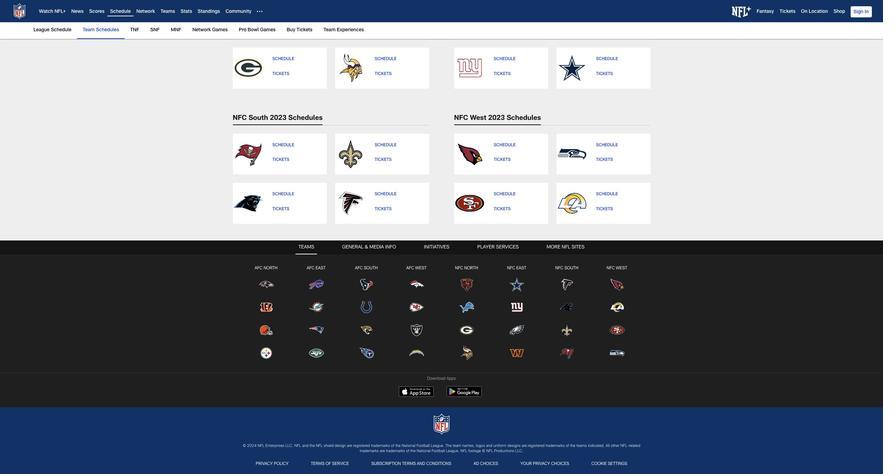 Task type: vqa. For each thing, say whether or not it's contained in the screenshot.
Equipment
no



Task type: describe. For each thing, give the bounding box(es) containing it.
tnf link
[[127, 22, 142, 38]]

nfc for nfc west
[[607, 267, 615, 271]]

tennessee titans image
[[359, 346, 374, 361]]

on
[[801, 9, 808, 14]]

© 2024 nfl enterprises llc. nfl and the nfl shield design are registered trademarks of the national football league. the team names, logos and uniform designs are registered trademarks of the teams indicated. all other nfl-related trademarks are trademarks of the national football league. nfl footage © nfl productions llc.
[[243, 445, 640, 454]]

more nfl sites button
[[544, 241, 588, 255]]

logo_club_atlanta falcons_2020_atl-primary_svg image
[[335, 188, 366, 219]]

pro
[[239, 28, 247, 33]]

tickets link for logo_club_minnesota vikings_2020_min-primary_svg
[[372, 68, 395, 80]]

west for afc west
[[415, 267, 427, 271]]

schedule for logo_club_atlanta falcons_2020_atl-primary_svg
[[375, 193, 397, 197]]

tickets for logo_club_green bay packers_2020_gb-primary_svg
[[272, 72, 289, 76]]

minnesota vikings image
[[459, 346, 474, 361]]

tickets for logo_club_arizona cardinals_2020_ari-primary_svg
[[494, 158, 511, 162]]

0 vertical spatial football
[[417, 445, 430, 449]]

media
[[370, 245, 384, 250]]

sites
[[572, 245, 585, 250]]

2 horizontal spatial and
[[486, 445, 492, 449]]

logo  clubs tb mark primary image
[[233, 139, 264, 170]]

league
[[33, 28, 50, 33]]

general
[[342, 245, 364, 250]]

denver broncos image
[[409, 277, 424, 293]]

teams
[[577, 445, 587, 449]]

kansas city chiefs image
[[409, 300, 424, 316]]

your
[[521, 463, 532, 467]]

green bay packers image
[[459, 323, 474, 338]]

dots image
[[257, 9, 263, 14]]

nfl right 2024
[[258, 445, 264, 449]]

names,
[[462, 445, 475, 449]]

shop
[[834, 9, 845, 14]]

tab list containing teams
[[0, 241, 883, 373]]

buy tickets
[[287, 28, 313, 33]]

logo  clubs lar primaryroyalbluekeyline image
[[557, 188, 588, 219]]

nfl up ad choices
[[486, 450, 493, 454]]

other
[[611, 445, 620, 449]]

the up subscription terms and conditions
[[411, 450, 416, 454]]

mnf link
[[168, 22, 184, 38]]

buy
[[287, 28, 295, 33]]

schedule link for "logo_club_dallas cowboys_2020_dal-primary_svg"
[[593, 53, 621, 65]]

schedule for logo_club_minnesota vikings_2020_min-primary_svg
[[375, 57, 397, 61]]

1 horizontal spatial league.
[[446, 450, 460, 454]]

general & media info button
[[339, 241, 399, 255]]

tnf
[[130, 28, 139, 33]]

schedules for nfc south 2023 schedules
[[288, 115, 323, 122]]

los angeles rams image
[[609, 300, 625, 316]]

2024
[[247, 445, 257, 449]]

baltimore ravens image
[[259, 277, 274, 293]]

settings
[[608, 463, 627, 467]]

tickets for logo  clubs lar primaryroyalbluekeyline
[[596, 207, 613, 212]]

scores link
[[89, 9, 105, 14]]

cookie
[[592, 463, 607, 467]]

enterprises
[[265, 445, 284, 449]]

nfc west 2023 schedules
[[454, 115, 541, 122]]

the up subscription
[[395, 445, 401, 449]]

initiatives
[[424, 245, 450, 250]]

washington commanders image
[[509, 346, 525, 361]]

seattle seahawks image
[[609, 346, 625, 361]]

teams for the teams link
[[161, 9, 175, 14]]

nfl right 'enterprises'
[[295, 445, 301, 449]]

bowl
[[248, 28, 259, 33]]

more
[[547, 245, 561, 250]]

philadelphia eagles image
[[509, 323, 525, 338]]

apps
[[447, 377, 456, 382]]

sign in
[[854, 10, 869, 15]]

north for afc north
[[264, 267, 278, 271]]

productions
[[494, 450, 514, 454]]

las vegas raiders image
[[409, 323, 424, 338]]

subscription
[[371, 463, 401, 467]]

0 horizontal spatial and
[[302, 445, 309, 449]]

nfc for nfc west 2023 schedules
[[454, 115, 468, 122]]

team experiences
[[324, 28, 364, 33]]

tickets link for logo_club_green bay packers_2020_gb-primary_svg
[[269, 68, 293, 80]]

subscription terms and conditions
[[371, 463, 451, 467]]

schedule link for logo_club_new york giants_2020_nyg-primary_svg
[[491, 53, 519, 65]]

design
[[335, 445, 346, 449]]

cincinnati bengals image
[[259, 300, 274, 316]]

houston texans image
[[359, 277, 374, 293]]

ad choices link
[[471, 461, 501, 470]]

tickets link for the logo  clubs tb mark primary
[[269, 154, 293, 166]]

watch nfl+ link
[[39, 9, 66, 14]]

stats link
[[181, 9, 192, 14]]

schedule link for logo_club_minnesota vikings_2020_min-primary_svg
[[372, 53, 400, 65]]

nfl down names,
[[461, 450, 467, 454]]

team for team schedules
[[83, 28, 95, 33]]

uniform
[[493, 445, 507, 449]]

&
[[365, 245, 368, 250]]

cookie settings
[[592, 463, 627, 467]]

logo_club_new orleans saints_2020_no-primary_svg image
[[335, 139, 366, 170]]

pro bowl games
[[239, 28, 276, 33]]

logo_club_san francisco 49ers_2020_sf-primary_svg image
[[454, 188, 485, 219]]

nfl+ image
[[732, 7, 751, 18]]

schedule link for logo_club_seattle seahawks_2020_sea-primary_svg
[[593, 139, 621, 152]]

pittsburgh steelers image
[[259, 346, 274, 361]]

player
[[477, 245, 495, 250]]

miami dolphins image
[[309, 300, 324, 316]]

schedule link for logo_club_green bay packers_2020_gb-primary_svg
[[269, 53, 297, 65]]

logo_club_new york giants_2020_nyg-primary_svg image
[[454, 53, 485, 84]]

team schedules
[[83, 28, 119, 33]]

shop link
[[834, 9, 845, 14]]

1 choices from the left
[[480, 463, 498, 467]]

watch
[[39, 9, 53, 14]]

teams for "teams" button
[[299, 245, 314, 250]]

player services button
[[475, 241, 522, 255]]

teams button
[[296, 241, 317, 255]]

schedule link for logo_club_atlanta falcons_2020_atl-primary_svg
[[372, 189, 400, 201]]

privacy policy
[[256, 463, 289, 467]]

fantasy link
[[757, 9, 774, 14]]

2 games from the left
[[260, 28, 276, 33]]

of up subscription terms and conditions
[[406, 450, 410, 454]]

location
[[809, 9, 828, 14]]

team for team experiences
[[324, 28, 336, 33]]

afc for afc west
[[406, 267, 414, 271]]

tickets for logo_club_minnesota vikings_2020_min-primary_svg
[[375, 72, 392, 76]]

schedule for logo_club_san francisco 49ers_2020_sf-primary_svg at the right
[[494, 193, 516, 197]]

atlanta falcons image
[[559, 277, 575, 293]]

team
[[453, 445, 461, 449]]

west for nfc west
[[616, 267, 627, 271]]

buy tickets link
[[284, 22, 315, 38]]

league schedule
[[33, 28, 72, 33]]

west for nfc west 2023 schedules
[[470, 115, 487, 122]]

tickets for logo_club_new york giants_2020_nyg-primary_svg
[[494, 72, 511, 76]]

fantasy
[[757, 9, 774, 14]]

service
[[332, 463, 349, 467]]

footer containing teams
[[0, 241, 883, 475]]

tickets link for logo_club_atlanta falcons_2020_atl-primary_svg
[[372, 204, 395, 216]]

schedule link for logo_club_new orleans saints_2020_no-primary_svg at the top
[[372, 139, 400, 152]]

footage
[[468, 450, 481, 454]]

2 horizontal spatial are
[[522, 445, 527, 449]]

nfc south
[[555, 267, 579, 271]]

los angeles chargers image
[[409, 346, 424, 361]]

nfc for nfc south 2023 schedules
[[233, 115, 247, 122]]

schedule for logo_club_seattle seahawks_2020_sea-primary_svg
[[596, 143, 618, 147]]

privacy policy link
[[253, 461, 291, 470]]

nfc east
[[507, 267, 526, 271]]

jacksonville jaguars image
[[359, 323, 374, 338]]

nfc west
[[607, 267, 627, 271]]

and inside 'link'
[[417, 463, 425, 467]]

carolina panthers image
[[559, 300, 575, 316]]

new york jets image
[[309, 346, 324, 361]]

privacy inside 'link'
[[256, 463, 273, 467]]

policy
[[274, 463, 289, 467]]

nfc north
[[455, 267, 478, 271]]

designs
[[508, 445, 521, 449]]



Task type: locate. For each thing, give the bounding box(es) containing it.
all
[[606, 445, 610, 449]]

tickets link right logo_club_atlanta falcons_2020_atl-primary_svg
[[372, 204, 395, 216]]

info
[[385, 245, 396, 250]]

tickets right logo_club_new orleans saints_2020_no-primary_svg at the top
[[375, 158, 392, 162]]

nfl
[[562, 245, 570, 250], [258, 445, 264, 449], [295, 445, 301, 449], [316, 445, 323, 449], [461, 450, 467, 454], [486, 450, 493, 454]]

1 horizontal spatial south
[[364, 267, 378, 271]]

1 horizontal spatial ©
[[482, 450, 485, 454]]

tickets right logo_club_minnesota vikings_2020_min-primary_svg
[[375, 72, 392, 76]]

teams link
[[161, 9, 175, 14]]

0 horizontal spatial north
[[264, 267, 278, 271]]

0 vertical spatial ©
[[243, 445, 246, 449]]

©
[[243, 445, 246, 449], [482, 450, 485, 454]]

services
[[496, 245, 519, 250]]

© left 2024
[[243, 445, 246, 449]]

1 2023 from the left
[[270, 115, 287, 122]]

nfl left 'sites'
[[562, 245, 570, 250]]

1 horizontal spatial registered
[[528, 445, 545, 449]]

0 horizontal spatial schedules
[[96, 28, 119, 33]]

1 privacy from the left
[[256, 463, 273, 467]]

1 horizontal spatial privacy
[[533, 463, 550, 467]]

south for afc south
[[364, 267, 378, 271]]

sign
[[854, 10, 864, 15]]

privacy left policy at the left bottom of the page
[[256, 463, 273, 467]]

tickets link right logo_club_seattle seahawks_2020_sea-primary_svg
[[593, 154, 616, 166]]

network games link
[[190, 22, 231, 38]]

afc for afc south
[[355, 267, 363, 271]]

are right designs
[[522, 445, 527, 449]]

0 horizontal spatial games
[[212, 28, 228, 33]]

buffalo bills image
[[309, 277, 324, 293]]

east up dallas cowboys icon
[[516, 267, 526, 271]]

and right logos
[[486, 445, 492, 449]]

tickets link right "logo_club_dallas cowboys_2020_dal-primary_svg"
[[593, 68, 616, 80]]

tickets right logo_club_atlanta falcons_2020_atl-primary_svg
[[375, 207, 392, 212]]

terms of service link
[[308, 461, 352, 470]]

related
[[629, 445, 640, 449]]

0 horizontal spatial terms
[[311, 463, 325, 467]]

network for network
[[136, 9, 155, 14]]

registered right design
[[353, 445, 370, 449]]

chicago bears image
[[459, 277, 474, 293]]

download on the apple store image
[[399, 387, 434, 398]]

tickets link right logo  clubs lar primaryroyalbluekeyline
[[593, 204, 616, 216]]

0 horizontal spatial are
[[347, 445, 352, 449]]

new orleans saints image
[[559, 323, 575, 338]]

south for nfc south
[[565, 267, 579, 271]]

afc north
[[255, 267, 278, 271]]

east up the buffalo bills icon
[[316, 267, 326, 271]]

privacy right your
[[533, 463, 550, 467]]

ad
[[474, 463, 479, 467]]

tickets link for logo_club_seattle seahawks_2020_sea-primary_svg
[[593, 154, 616, 166]]

logo_club_minnesota vikings_2020_min-primary_svg image
[[335, 53, 366, 84]]

logo_club_dallas cowboys_2020_dal-primary_svg image
[[557, 53, 588, 84]]

afc up "baltimore ravens" image
[[255, 267, 263, 271]]

schedule for "logo_club_dallas cowboys_2020_dal-primary_svg"
[[596, 57, 618, 61]]

tickets link for logo_club_arizona cardinals_2020_ari-primary_svg
[[491, 154, 514, 166]]

west
[[470, 115, 487, 122], [415, 267, 427, 271], [616, 267, 627, 271]]

subscription terms and conditions link
[[369, 461, 454, 470]]

are right design
[[347, 445, 352, 449]]

tickets link right logo_club_arizona cardinals_2020_ari-primary_svg
[[491, 154, 514, 166]]

0 horizontal spatial league.
[[431, 445, 445, 449]]

on location
[[801, 9, 828, 14]]

network
[[136, 9, 155, 14], [192, 28, 211, 33]]

0 vertical spatial teams
[[161, 9, 175, 14]]

0 horizontal spatial football
[[417, 445, 430, 449]]

schedule for logo_club_carolina panthers_2020_car-primary_svg at left
[[272, 193, 294, 197]]

more nfl sites
[[547, 245, 585, 250]]

download apps
[[427, 377, 456, 382]]

east for afc east
[[316, 267, 326, 271]]

are up subscription
[[380, 450, 385, 454]]

league. left the the
[[431, 445, 445, 449]]

2 registered from the left
[[528, 445, 545, 449]]

schedule for logo_club_arizona cardinals_2020_ari-primary_svg
[[494, 143, 516, 147]]

0 horizontal spatial ©
[[243, 445, 246, 449]]

banner containing watch nfl+
[[0, 0, 883, 39]]

north
[[264, 267, 278, 271], [464, 267, 478, 271]]

tickets left "on"
[[780, 9, 796, 14]]

logos
[[476, 445, 485, 449]]

tickets for "logo_club_dallas cowboys_2020_dal-primary_svg"
[[596, 72, 613, 76]]

tickets link for logo_club_new orleans saints_2020_no-primary_svg at the top
[[372, 154, 395, 166]]

0 horizontal spatial national
[[402, 445, 416, 449]]

choices right ad
[[480, 463, 498, 467]]

0 horizontal spatial team
[[83, 28, 95, 33]]

terms down shield
[[311, 463, 325, 467]]

choices
[[480, 463, 498, 467], [551, 463, 569, 467]]

2 team from the left
[[324, 28, 336, 33]]

tickets right logo_club_green bay packers_2020_gb-primary_svg
[[272, 72, 289, 76]]

nfl image
[[431, 414, 453, 436]]

scores
[[89, 9, 105, 14]]

logo_club_arizona cardinals_2020_ari-primary_svg image
[[454, 139, 485, 170]]

indicated.
[[588, 445, 605, 449]]

snf link
[[148, 22, 162, 38]]

are
[[347, 445, 352, 449], [522, 445, 527, 449], [380, 450, 385, 454]]

registered up your privacy choices on the bottom of the page
[[528, 445, 545, 449]]

north up "baltimore ravens" image
[[264, 267, 278, 271]]

roaring_bear_500x500 image
[[233, 3, 264, 34]]

2023 for west
[[488, 115, 505, 122]]

1 north from the left
[[264, 267, 278, 271]]

stats
[[181, 9, 192, 14]]

afc for afc east
[[307, 267, 315, 271]]

tickets link right logo_club_new orleans saints_2020_no-primary_svg at the top
[[372, 154, 395, 166]]

nfc for nfc south
[[555, 267, 564, 271]]

team experiences link
[[321, 22, 367, 38]]

0 horizontal spatial llc.
[[285, 445, 293, 449]]

1 afc from the left
[[255, 267, 263, 271]]

schedules for nfc west 2023 schedules
[[507, 115, 541, 122]]

1 vertical spatial ©
[[482, 450, 485, 454]]

terms inside "terms of service" link
[[311, 463, 325, 467]]

tickets link for logo_club_new york giants_2020_nyg-primary_svg
[[491, 68, 514, 80]]

1 horizontal spatial 2023
[[488, 115, 505, 122]]

network link
[[136, 9, 155, 14]]

the left teams
[[570, 445, 576, 449]]

arizona cardinals image
[[609, 277, 625, 293]]

detroit lions image
[[459, 300, 474, 316]]

football up conditions
[[432, 450, 445, 454]]

1 registered from the left
[[353, 445, 370, 449]]

1 games from the left
[[212, 28, 228, 33]]

1 horizontal spatial are
[[380, 450, 385, 454]]

schedule link
[[110, 9, 131, 14], [269, 53, 297, 65], [372, 53, 400, 65], [491, 53, 519, 65], [593, 53, 621, 65], [269, 139, 297, 152], [372, 139, 400, 152], [491, 139, 519, 152], [593, 139, 621, 152], [269, 189, 297, 201], [372, 189, 400, 201], [491, 189, 519, 201], [593, 189, 621, 201]]

0 vertical spatial network
[[136, 9, 155, 14]]

0 horizontal spatial west
[[415, 267, 427, 271]]

logo_club_carolina panthers_2020_car-primary_svg image
[[233, 188, 264, 219]]

network games
[[192, 28, 228, 33]]

1 horizontal spatial games
[[260, 28, 276, 33]]

of left service
[[326, 463, 331, 467]]

teams inside "teams" button
[[299, 245, 314, 250]]

llc. down designs
[[515, 450, 523, 454]]

2023
[[270, 115, 287, 122], [488, 115, 505, 122]]

tickets link for logo  clubs lar primaryroyalbluekeyline
[[593, 204, 616, 216]]

schedule link for logo  clubs lar primaryroyalbluekeyline
[[593, 189, 621, 201]]

0 horizontal spatial network
[[136, 9, 155, 14]]

nfl left shield
[[316, 445, 323, 449]]

terms inside subscription terms and conditions 'link'
[[402, 463, 416, 467]]

1 horizontal spatial east
[[516, 267, 526, 271]]

pro bowl games link
[[236, 22, 278, 38]]

san francisco 49ers image
[[609, 323, 625, 338]]

east for nfc east
[[516, 267, 526, 271]]

terms right subscription
[[402, 463, 416, 467]]

nfc
[[233, 115, 247, 122], [454, 115, 468, 122], [455, 267, 463, 271], [507, 267, 515, 271], [555, 267, 564, 271], [607, 267, 615, 271]]

north for nfc north
[[464, 267, 478, 271]]

0 horizontal spatial south
[[249, 115, 268, 122]]

tickets right "logo_club_dallas cowboys_2020_dal-primary_svg"
[[596, 72, 613, 76]]

2 horizontal spatial west
[[616, 267, 627, 271]]

teams left stats
[[161, 9, 175, 14]]

4 afc from the left
[[406, 267, 414, 271]]

north up chicago bears image
[[464, 267, 478, 271]]

tickets link right the logo  clubs tb mark primary
[[269, 154, 293, 166]]

the left shield
[[310, 445, 315, 449]]

1 horizontal spatial terms
[[402, 463, 416, 467]]

trademarks
[[371, 445, 390, 449], [546, 445, 565, 449], [360, 450, 379, 454], [386, 450, 405, 454]]

tampa bay buccaneers image
[[559, 346, 575, 361]]

of left teams
[[566, 445, 569, 449]]

of up subscription
[[391, 445, 394, 449]]

1 team from the left
[[83, 28, 95, 33]]

tickets right logo_club_arizona cardinals_2020_ari-primary_svg
[[494, 158, 511, 162]]

news link
[[71, 9, 84, 14]]

1 east from the left
[[316, 267, 326, 271]]

get it on google play image
[[444, 385, 484, 400]]

1 horizontal spatial network
[[192, 28, 211, 33]]

0 horizontal spatial east
[[316, 267, 326, 271]]

standings link
[[198, 9, 220, 14]]

network up snf
[[136, 9, 155, 14]]

1 horizontal spatial team
[[324, 28, 336, 33]]

tickets link for "logo_club_dallas cowboys_2020_dal-primary_svg"
[[593, 68, 616, 80]]

team left experiences on the top left of the page
[[324, 28, 336, 33]]

tickets for logo_club_san francisco 49ers_2020_sf-primary_svg at the right
[[494, 207, 511, 212]]

east
[[316, 267, 326, 271], [516, 267, 526, 271]]

2 terms from the left
[[402, 463, 416, 467]]

initiatives button
[[421, 241, 452, 255]]

general & media info
[[342, 245, 396, 250]]

1 horizontal spatial and
[[417, 463, 425, 467]]

tickets
[[780, 9, 796, 14], [297, 28, 313, 33], [272, 72, 289, 76], [375, 72, 392, 76], [494, 72, 511, 76], [596, 72, 613, 76], [272, 158, 289, 162], [375, 158, 392, 162], [494, 158, 511, 162], [596, 158, 613, 162], [272, 207, 289, 212], [375, 207, 392, 212], [494, 207, 511, 212], [596, 207, 613, 212]]

afc up the houston texans image
[[355, 267, 363, 271]]

navigation
[[0, 255, 883, 369]]

tickets for logo_club_atlanta falcons_2020_atl-primary_svg
[[375, 207, 392, 212]]

0 horizontal spatial teams
[[161, 9, 175, 14]]

tickets right the logo  clubs tb mark primary
[[272, 158, 289, 162]]

schedule link for the logo  clubs tb mark primary
[[269, 139, 297, 152]]

tickets for logo_club_carolina panthers_2020_car-primary_svg at left
[[272, 207, 289, 212]]

afc up the buffalo bills icon
[[307, 267, 315, 271]]

0 horizontal spatial choices
[[480, 463, 498, 467]]

1 vertical spatial network
[[192, 28, 211, 33]]

snf
[[150, 28, 160, 33]]

0 horizontal spatial 2023
[[270, 115, 287, 122]]

the
[[446, 445, 452, 449]]

your privacy choices link
[[518, 461, 572, 470]]

banner
[[0, 0, 883, 39]]

mnf
[[171, 28, 181, 33]]

watch nfl+
[[39, 9, 66, 14]]

download
[[427, 377, 446, 382]]

teams up afc east
[[299, 245, 314, 250]]

schedule for logo_club_new york giants_2020_nyg-primary_svg
[[494, 57, 516, 61]]

2 afc from the left
[[307, 267, 315, 271]]

tickets link right logo_club_san francisco 49ers_2020_sf-primary_svg at the right
[[491, 204, 514, 216]]

0 vertical spatial league.
[[431, 445, 445, 449]]

1 vertical spatial football
[[432, 450, 445, 454]]

navigation containing afc north
[[0, 255, 883, 369]]

nfl-
[[621, 445, 629, 449]]

1 horizontal spatial teams
[[299, 245, 314, 250]]

tickets for logo_club_seattle seahawks_2020_sea-primary_svg
[[596, 158, 613, 162]]

0 vertical spatial national
[[402, 445, 416, 449]]

logo_club_seattle seahawks_2020_sea-primary_svg image
[[557, 139, 588, 170]]

afc west
[[406, 267, 427, 271]]

and left conditions
[[417, 463, 425, 467]]

1 horizontal spatial national
[[417, 450, 431, 454]]

© down logos
[[482, 450, 485, 454]]

1 horizontal spatial north
[[464, 267, 478, 271]]

network down standings link
[[192, 28, 211, 33]]

new england patriots image
[[309, 323, 324, 338]]

south
[[249, 115, 268, 122], [364, 267, 378, 271], [565, 267, 579, 271]]

tickets link
[[780, 9, 796, 14], [269, 68, 293, 80], [372, 68, 395, 80], [491, 68, 514, 80], [593, 68, 616, 80], [269, 154, 293, 166], [372, 154, 395, 166], [491, 154, 514, 166], [593, 154, 616, 166], [269, 204, 293, 216], [372, 204, 395, 216], [491, 204, 514, 216], [593, 204, 616, 216]]

league. down the the
[[446, 450, 460, 454]]

league schedule link
[[33, 22, 74, 38]]

0 horizontal spatial registered
[[353, 445, 370, 449]]

llc. right 'enterprises'
[[285, 445, 293, 449]]

tickets for logo_club_new orleans saints_2020_no-primary_svg at the top
[[375, 158, 392, 162]]

indianapolis colts image
[[359, 300, 374, 316]]

registered
[[353, 445, 370, 449], [528, 445, 545, 449]]

shield
[[324, 445, 334, 449]]

1 horizontal spatial schedules
[[288, 115, 323, 122]]

schedule for logo  clubs lar primaryroyalbluekeyline
[[596, 193, 618, 197]]

team
[[83, 28, 95, 33], [324, 28, 336, 33]]

tickets right logo_club_seattle seahawks_2020_sea-primary_svg
[[596, 158, 613, 162]]

1 horizontal spatial west
[[470, 115, 487, 122]]

schedule link for logo_club_carolina panthers_2020_car-primary_svg at left
[[269, 189, 297, 201]]

2 horizontal spatial south
[[565, 267, 579, 271]]

on location link
[[801, 9, 828, 14]]

1 vertical spatial league.
[[446, 450, 460, 454]]

tickets right logo_club_new york giants_2020_nyg-primary_svg
[[494, 72, 511, 76]]

tickets link right logo_club_carolina panthers_2020_car-primary_svg at left
[[269, 204, 293, 216]]

new york giants image
[[509, 300, 525, 316]]

team schedules link
[[80, 22, 122, 38]]

nfc south 2023 schedules
[[233, 115, 323, 122]]

0 horizontal spatial privacy
[[256, 463, 273, 467]]

schedules inside banner
[[96, 28, 119, 33]]

games right bowl
[[260, 28, 276, 33]]

tickets right buy
[[297, 28, 313, 33]]

1 vertical spatial llc.
[[515, 450, 523, 454]]

games down standings
[[212, 28, 228, 33]]

nfc for nfc north
[[455, 267, 463, 271]]

2 2023 from the left
[[488, 115, 505, 122]]

0 vertical spatial llc.
[[285, 445, 293, 449]]

nfl shield image
[[11, 3, 28, 19]]

2 privacy from the left
[[533, 463, 550, 467]]

logo_club_philadelphia eagles_2020_phi-primary_svg image
[[557, 3, 588, 34]]

tickets link for logo_club_carolina panthers_2020_car-primary_svg at left
[[269, 204, 293, 216]]

afc for afc north
[[255, 267, 263, 271]]

terms of service
[[311, 463, 349, 467]]

tickets link right logo_club_new york giants_2020_nyg-primary_svg
[[491, 68, 514, 80]]

tickets link left "on"
[[780, 9, 796, 14]]

2 east from the left
[[516, 267, 526, 271]]

sign in button
[[851, 6, 872, 17]]

dallas cowboys image
[[509, 277, 525, 293]]

tickets right logo_club_carolina panthers_2020_car-primary_svg at left
[[272, 207, 289, 212]]

community
[[226, 9, 252, 14]]

1 horizontal spatial choices
[[551, 463, 569, 467]]

ad choices
[[474, 463, 498, 467]]

team down scores
[[83, 28, 95, 33]]

1 terms from the left
[[311, 463, 325, 467]]

schedule link for logo_club_arizona cardinals_2020_ari-primary_svg
[[491, 139, 519, 152]]

standings
[[198, 9, 220, 14]]

footer
[[0, 241, 883, 475]]

1 vertical spatial teams
[[299, 245, 314, 250]]

schedule for logo_club_new orleans saints_2020_no-primary_svg at the top
[[375, 143, 397, 147]]

1 horizontal spatial football
[[432, 450, 445, 454]]

choices right your
[[551, 463, 569, 467]]

schedule for logo_club_green bay packers_2020_gb-primary_svg
[[272, 57, 294, 61]]

nfc for nfc east
[[507, 267, 515, 271]]

schedule link for logo_club_san francisco 49ers_2020_sf-primary_svg at the right
[[491, 189, 519, 201]]

2 horizontal spatial schedules
[[507, 115, 541, 122]]

and left shield
[[302, 445, 309, 449]]

tickets right logo_club_san francisco 49ers_2020_sf-primary_svg at the right
[[494, 207, 511, 212]]

tickets link for logo_club_san francisco 49ers_2020_sf-primary_svg at the right
[[491, 204, 514, 216]]

2023 for south
[[270, 115, 287, 122]]

tickets for the logo  clubs tb mark primary
[[272, 158, 289, 162]]

1 vertical spatial national
[[417, 450, 431, 454]]

2 north from the left
[[464, 267, 478, 271]]

was_png image
[[454, 3, 485, 34]]

tab list
[[0, 241, 883, 373]]

tickets right logo  clubs lar primaryroyalbluekeyline
[[596, 207, 613, 212]]

cleveland browns image
[[259, 323, 274, 338]]

south for nfc south 2023 schedules
[[249, 115, 268, 122]]

cookie settings button
[[589, 461, 630, 470]]

network for network games
[[192, 28, 211, 33]]

3 afc from the left
[[355, 267, 363, 271]]

2 choices from the left
[[551, 463, 569, 467]]

tickets link right logo_club_minnesota vikings_2020_min-primary_svg
[[372, 68, 395, 80]]

news
[[71, 9, 84, 14]]

your privacy choices
[[521, 463, 569, 467]]

1 horizontal spatial llc.
[[515, 450, 523, 454]]

schedule for the logo  clubs tb mark primary
[[272, 143, 294, 147]]

football up subscription terms and conditions
[[417, 445, 430, 449]]

afc up denver broncos image
[[406, 267, 414, 271]]

nfl inside button
[[562, 245, 570, 250]]

logo_club_detroit lions_2020_det-primary_svg image
[[335, 3, 366, 34]]

logo_club_green bay packers_2020_gb-primary_svg image
[[233, 53, 264, 84]]

tickets link right logo_club_green bay packers_2020_gb-primary_svg
[[269, 68, 293, 80]]



